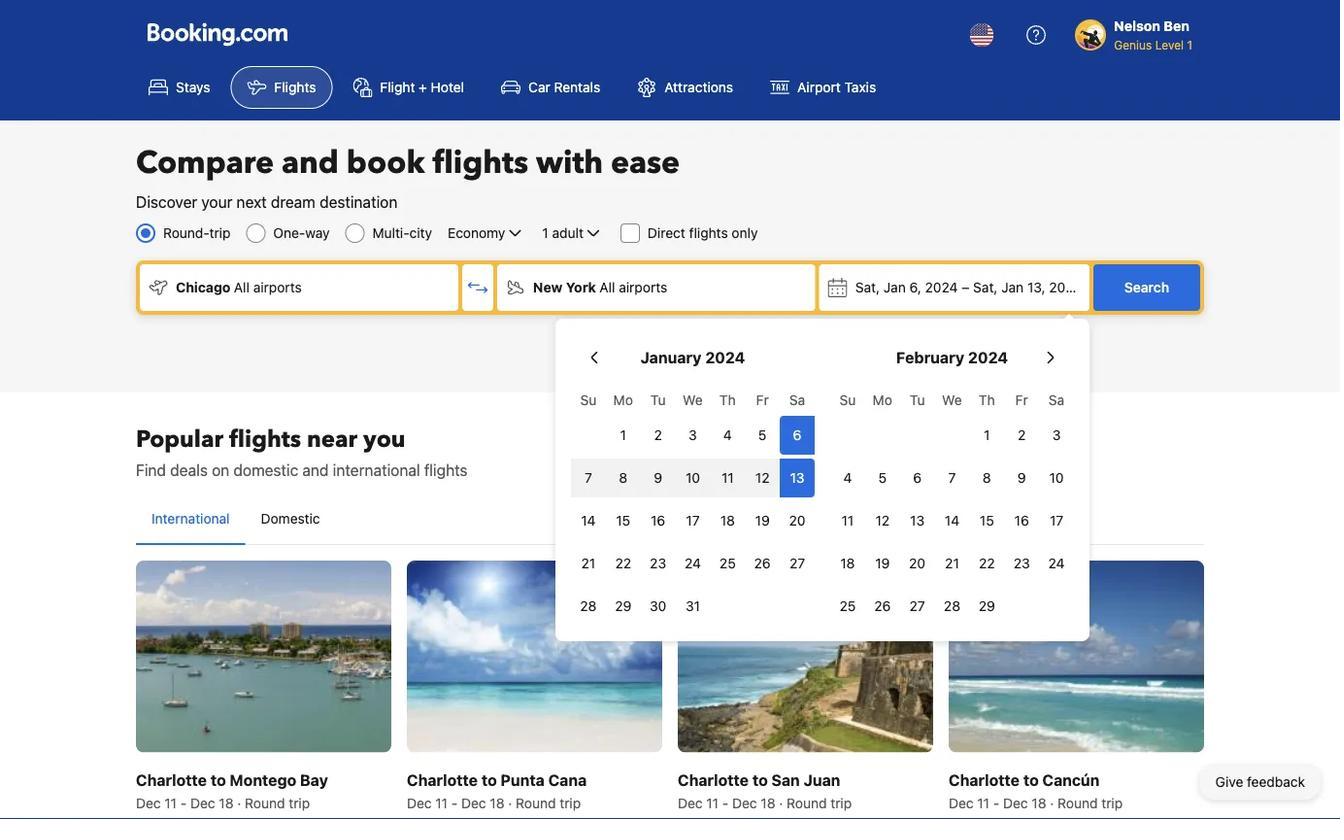 Task type: locate. For each thing, give the bounding box(es) containing it.
0 horizontal spatial 19
[[756, 513, 770, 529]]

0 horizontal spatial jan
[[884, 279, 906, 295]]

15 inside option
[[616, 513, 631, 529]]

0 vertical spatial 19
[[756, 513, 770, 529]]

13 inside 13 february 2024 checkbox
[[911, 513, 925, 529]]

charlotte inside charlotte to punta cana dec 11 - dec 18 · round trip
[[407, 770, 478, 789]]

20 for the 20 january 2024 option
[[790, 513, 806, 529]]

1 adult button
[[541, 222, 605, 245]]

2 charlotte from the left
[[407, 770, 478, 789]]

30
[[650, 598, 667, 614]]

26 for 26 january 2024 option
[[755, 555, 771, 571]]

8 February 2024 checkbox
[[970, 459, 1005, 498]]

20 inside option
[[790, 513, 806, 529]]

7 February 2024 checkbox
[[935, 459, 970, 498]]

12 cell
[[746, 455, 780, 498]]

we for january
[[683, 392, 703, 408]]

9
[[654, 470, 663, 486], [1018, 470, 1027, 486]]

2024
[[926, 279, 959, 295], [1050, 279, 1083, 295], [706, 348, 746, 367], [969, 348, 1009, 367]]

round inside charlotte to punta cana dec 11 - dec 18 · round trip
[[516, 795, 556, 811]]

1 left 2 february 2024 option
[[985, 427, 991, 443]]

0 horizontal spatial 17
[[686, 513, 700, 529]]

1 charlotte from the left
[[136, 770, 207, 789]]

to left san
[[753, 770, 768, 789]]

1 grid from the left
[[571, 381, 815, 626]]

18 down punta
[[490, 795, 505, 811]]

15 for 15 february 2024 option
[[980, 513, 995, 529]]

16 right 15 option
[[651, 513, 666, 529]]

th
[[720, 392, 736, 408], [979, 392, 996, 408]]

0 horizontal spatial 13
[[791, 470, 805, 486]]

2 tu from the left
[[910, 392, 926, 408]]

- inside charlotte to punta cana dec 11 - dec 18 · round trip
[[452, 795, 458, 811]]

12 right 11 january 2024 option
[[756, 470, 770, 486]]

multi-city
[[373, 225, 432, 241]]

taxis
[[845, 79, 877, 95]]

charlotte left punta
[[407, 770, 478, 789]]

trip inside charlotte to montego bay dec 11 - dec 18 · round trip
[[289, 795, 310, 811]]

1 horizontal spatial 6
[[914, 470, 922, 486]]

all
[[234, 279, 250, 295], [600, 279, 616, 295]]

0 vertical spatial 26
[[755, 555, 771, 571]]

22 left 23 february 2024 option
[[980, 555, 996, 571]]

charlotte left cancún
[[949, 770, 1020, 789]]

6 right the 5 january 2024 option
[[794, 427, 802, 443]]

2 8 from the left
[[983, 470, 992, 486]]

3 left 4 option
[[689, 427, 698, 443]]

0 vertical spatial and
[[282, 142, 339, 184]]

charlotte to san juan dec 11 - dec 18 · round trip
[[678, 770, 852, 811]]

12 January 2024 checkbox
[[746, 459, 780, 498]]

1 16 from the left
[[651, 513, 666, 529]]

7 for 7 option
[[949, 470, 957, 486]]

4 · from the left
[[1051, 795, 1055, 811]]

we
[[683, 392, 703, 408], [943, 392, 963, 408]]

3 - from the left
[[723, 795, 729, 811]]

1 left the adult
[[543, 225, 549, 241]]

january
[[641, 348, 702, 367]]

2 round from the left
[[516, 795, 556, 811]]

2 - from the left
[[452, 795, 458, 811]]

3 inside 3 february 2024 'checkbox'
[[1053, 427, 1061, 443]]

4 left 5 "checkbox"
[[844, 470, 853, 486]]

16 January 2024 checkbox
[[641, 501, 676, 540]]

sa up 6 cell
[[790, 392, 806, 408]]

0 horizontal spatial 21
[[582, 555, 596, 571]]

2 sa from the left
[[1049, 392, 1065, 408]]

car rentals
[[529, 79, 601, 95]]

15
[[616, 513, 631, 529], [980, 513, 995, 529]]

0 horizontal spatial 10
[[686, 470, 701, 486]]

0 horizontal spatial 22
[[616, 555, 632, 571]]

1 horizontal spatial fr
[[1016, 392, 1029, 408]]

your
[[201, 193, 233, 211]]

1 15 from the left
[[616, 513, 631, 529]]

1 right level
[[1188, 38, 1193, 52]]

1 9 from the left
[[654, 470, 663, 486]]

0 horizontal spatial 7
[[585, 470, 593, 486]]

flights
[[433, 142, 529, 184], [690, 225, 728, 241], [229, 423, 301, 455], [424, 461, 468, 480]]

all right chicago
[[234, 279, 250, 295]]

17 right 16 february 2024 option
[[1050, 513, 1064, 529]]

booking.com logo image
[[148, 23, 288, 46], [148, 23, 288, 46]]

6 inside checkbox
[[794, 427, 802, 443]]

1 inside nelson ben genius level 1
[[1188, 38, 1193, 52]]

round inside charlotte to san juan dec 11 - dec 18 · round trip
[[787, 795, 827, 811]]

2 17 from the left
[[1050, 513, 1064, 529]]

26 inside option
[[755, 555, 771, 571]]

car
[[529, 79, 551, 95]]

to for cancún
[[1024, 770, 1039, 789]]

2 28 from the left
[[944, 598, 961, 614]]

27
[[790, 555, 806, 571], [910, 598, 926, 614]]

dec
[[136, 795, 161, 811], [191, 795, 215, 811], [407, 795, 432, 811], [462, 795, 486, 811], [678, 795, 703, 811], [733, 795, 758, 811], [949, 795, 974, 811], [1004, 795, 1029, 811]]

9 January 2024 checkbox
[[641, 459, 676, 498]]

12 for the 12 option
[[756, 470, 770, 486]]

4 - from the left
[[994, 795, 1000, 811]]

trip for charlotte to punta cana
[[560, 795, 581, 811]]

26 for 26 february 2024 option
[[875, 598, 891, 614]]

6 cell
[[780, 412, 815, 455]]

4 charlotte from the left
[[949, 770, 1020, 789]]

and inside compare and book flights with ease discover your next dream destination
[[282, 142, 339, 184]]

23
[[650, 555, 667, 571], [1014, 555, 1031, 571]]

1 mo from the left
[[614, 392, 633, 408]]

0 horizontal spatial 27
[[790, 555, 806, 571]]

8 right 7 option
[[983, 470, 992, 486]]

19 inside checkbox
[[756, 513, 770, 529]]

15 right '14' checkbox
[[616, 513, 631, 529]]

29 inside checkbox
[[979, 598, 996, 614]]

18 left 19 checkbox
[[841, 555, 856, 571]]

1 vertical spatial 20
[[910, 555, 926, 571]]

2 10 from the left
[[1050, 470, 1065, 486]]

0 horizontal spatial 16
[[651, 513, 666, 529]]

1 horizontal spatial grid
[[831, 381, 1075, 626]]

· down punta
[[509, 795, 512, 811]]

21 left '22' "checkbox"
[[582, 555, 596, 571]]

18 inside charlotte to punta cana dec 11 - dec 18 · round trip
[[490, 795, 505, 811]]

0 horizontal spatial 12
[[756, 470, 770, 486]]

2 th from the left
[[979, 392, 996, 408]]

tab list
[[136, 494, 1205, 546]]

grid
[[571, 381, 815, 626], [831, 381, 1075, 626]]

round for punta
[[516, 795, 556, 811]]

0 horizontal spatial 14
[[581, 513, 596, 529]]

12 right "11" option
[[876, 513, 890, 529]]

3 to from the left
[[753, 770, 768, 789]]

1 horizontal spatial 8
[[983, 470, 992, 486]]

30 January 2024 checkbox
[[641, 587, 676, 626]]

give feedback
[[1216, 774, 1306, 790]]

20
[[790, 513, 806, 529], [910, 555, 926, 571]]

charlotte inside charlotte to cancún dec 11 - dec 18 · round trip
[[949, 770, 1020, 789]]

20 right 19 checkbox
[[910, 555, 926, 571]]

8 right '7' option
[[619, 470, 628, 486]]

2 for february 2024
[[1018, 427, 1026, 443]]

15 inside option
[[980, 513, 995, 529]]

round for montego
[[245, 795, 285, 811]]

airports down the direct
[[619, 279, 668, 295]]

1 17 from the left
[[686, 513, 700, 529]]

24 right 23 february 2024 option
[[1049, 555, 1066, 571]]

2 inside option
[[1018, 427, 1026, 443]]

20 right the 19 january 2024 checkbox
[[790, 513, 806, 529]]

21 right 20 february 2024 checkbox
[[946, 555, 960, 571]]

0 horizontal spatial sa
[[790, 392, 806, 408]]

adult
[[552, 225, 584, 241]]

29 inside option
[[615, 598, 632, 614]]

10 inside cell
[[686, 470, 701, 486]]

grid for january
[[571, 381, 815, 626]]

· inside charlotte to montego bay dec 11 - dec 18 · round trip
[[237, 795, 241, 811]]

to inside charlotte to punta cana dec 11 - dec 18 · round trip
[[482, 770, 497, 789]]

29 for 29 checkbox
[[979, 598, 996, 614]]

1 horizontal spatial we
[[943, 392, 963, 408]]

14 inside checkbox
[[581, 513, 596, 529]]

trip inside charlotte to san juan dec 11 - dec 18 · round trip
[[831, 795, 852, 811]]

2 2 from the left
[[1018, 427, 1026, 443]]

chicago
[[176, 279, 231, 295]]

0 horizontal spatial fr
[[757, 392, 769, 408]]

3 January 2024 checkbox
[[676, 416, 711, 455]]

1 horizontal spatial jan
[[1002, 279, 1024, 295]]

18 February 2024 checkbox
[[831, 544, 866, 583]]

2 grid from the left
[[831, 381, 1075, 626]]

jan left 6,
[[884, 279, 906, 295]]

21 January 2024 checkbox
[[571, 544, 606, 583]]

19 January 2024 checkbox
[[746, 501, 780, 540]]

2 dec from the left
[[191, 795, 215, 811]]

2 14 from the left
[[945, 513, 960, 529]]

airport taxis link
[[754, 66, 893, 109]]

24 right 23 option
[[685, 555, 702, 571]]

1 horizontal spatial 29
[[979, 598, 996, 614]]

8 inside option
[[619, 470, 628, 486]]

25
[[720, 555, 736, 571], [840, 598, 856, 614]]

9 inside cell
[[654, 470, 663, 486]]

17 for the 17 checkbox
[[1050, 513, 1064, 529]]

26 January 2024 checkbox
[[746, 544, 780, 583]]

22 inside checkbox
[[980, 555, 996, 571]]

1 horizontal spatial 3
[[1053, 427, 1061, 443]]

1 left 2 january 2024 checkbox
[[621, 427, 627, 443]]

2 inside checkbox
[[654, 427, 663, 443]]

0 horizontal spatial 29
[[615, 598, 632, 614]]

18 down cancún
[[1032, 795, 1047, 811]]

0 horizontal spatial th
[[720, 392, 736, 408]]

2 24 from the left
[[1049, 555, 1066, 571]]

0 horizontal spatial all
[[234, 279, 250, 295]]

5 for the 5 january 2024 option
[[759, 427, 767, 443]]

25 right 24 january 2024 checkbox
[[720, 555, 736, 571]]

· down montego
[[237, 795, 241, 811]]

28 right the 27 february 2024 option
[[944, 598, 961, 614]]

charlotte to cancún image
[[949, 561, 1205, 752]]

round down punta
[[516, 795, 556, 811]]

20 inside checkbox
[[910, 555, 926, 571]]

19 for the 19 january 2024 checkbox
[[756, 513, 770, 529]]

2 right 1 february 2024 option
[[1018, 427, 1026, 443]]

6 dec from the left
[[733, 795, 758, 811]]

2
[[654, 427, 663, 443], [1018, 427, 1026, 443]]

24 inside 24 option
[[1049, 555, 1066, 571]]

27 right 26 february 2024 option
[[910, 598, 926, 614]]

1 horizontal spatial 27
[[910, 598, 926, 614]]

23 for 23 option
[[650, 555, 667, 571]]

1 vertical spatial and
[[303, 461, 329, 480]]

1 horizontal spatial 19
[[876, 555, 890, 571]]

york
[[566, 279, 597, 295]]

6 for the 6 january 2024 checkbox
[[794, 427, 802, 443]]

7 January 2024 checkbox
[[571, 459, 606, 498]]

0 horizontal spatial sat,
[[856, 279, 880, 295]]

0 horizontal spatial 15
[[616, 513, 631, 529]]

1 vertical spatial 13
[[911, 513, 925, 529]]

22 January 2024 checkbox
[[606, 544, 641, 583]]

all right 'york'
[[600, 279, 616, 295]]

16 for 16 february 2024 option
[[1015, 513, 1030, 529]]

4 inside checkbox
[[844, 470, 853, 486]]

21 inside 21 checkbox
[[946, 555, 960, 571]]

18 down san
[[761, 795, 776, 811]]

10 for 10 february 2024 checkbox
[[1050, 470, 1065, 486]]

27 right 26 january 2024 option
[[790, 555, 806, 571]]

22 inside "checkbox"
[[616, 555, 632, 571]]

2 22 from the left
[[980, 555, 996, 571]]

2 su from the left
[[840, 392, 856, 408]]

0 vertical spatial 6
[[794, 427, 802, 443]]

1 horizontal spatial 9
[[1018, 470, 1027, 486]]

25 left 26 february 2024 option
[[840, 598, 856, 614]]

1 horizontal spatial mo
[[873, 392, 893, 408]]

10 February 2024 checkbox
[[1040, 459, 1075, 498]]

1 horizontal spatial tu
[[910, 392, 926, 408]]

flights up economy
[[433, 142, 529, 184]]

charlotte to punta cana image
[[407, 561, 663, 752]]

13 inside checkbox
[[791, 470, 805, 486]]

0 vertical spatial 27
[[790, 555, 806, 571]]

sa for january 2024
[[790, 392, 806, 408]]

2 23 from the left
[[1014, 555, 1031, 571]]

2 fr from the left
[[1016, 392, 1029, 408]]

sa up 3 february 2024 'checkbox' at bottom right
[[1049, 392, 1065, 408]]

1 · from the left
[[237, 795, 241, 811]]

1 February 2024 checkbox
[[970, 416, 1005, 455]]

trip inside charlotte to punta cana dec 11 - dec 18 · round trip
[[560, 795, 581, 811]]

0 vertical spatial 20
[[790, 513, 806, 529]]

+
[[419, 79, 427, 95]]

0 vertical spatial 13
[[791, 470, 805, 486]]

3 round from the left
[[787, 795, 827, 811]]

1 29 from the left
[[615, 598, 632, 614]]

1 horizontal spatial all
[[600, 279, 616, 295]]

· for san
[[780, 795, 784, 811]]

13 cell
[[780, 455, 815, 498]]

ease
[[611, 142, 680, 184]]

2 21 from the left
[[946, 555, 960, 571]]

28 for 28 checkbox at the left of the page
[[580, 598, 597, 614]]

su up 7 cell
[[581, 392, 597, 408]]

19
[[756, 513, 770, 529], [876, 555, 890, 571]]

27 for the 27 february 2024 option
[[910, 598, 926, 614]]

one-
[[273, 225, 305, 241]]

7 left 8 january 2024 option
[[585, 470, 593, 486]]

1 14 from the left
[[581, 513, 596, 529]]

0 horizontal spatial 20
[[790, 513, 806, 529]]

29 right the 28 checkbox in the right bottom of the page
[[979, 598, 996, 614]]

1 vertical spatial 26
[[875, 598, 891, 614]]

2 · from the left
[[509, 795, 512, 811]]

1 7 from the left
[[585, 470, 593, 486]]

to left montego
[[211, 770, 226, 789]]

fr for january 2024
[[757, 392, 769, 408]]

charlotte for charlotte to punta cana
[[407, 770, 478, 789]]

1 horizontal spatial 17
[[1050, 513, 1064, 529]]

16 inside checkbox
[[651, 513, 666, 529]]

11 inside option
[[842, 513, 854, 529]]

1 horizontal spatial 25
[[840, 598, 856, 614]]

1 horizontal spatial 14
[[945, 513, 960, 529]]

1 - from the left
[[181, 795, 187, 811]]

1 inside 1 february 2024 option
[[985, 427, 991, 443]]

31 January 2024 checkbox
[[676, 587, 711, 626]]

to for montego
[[211, 770, 226, 789]]

1 horizontal spatial 16
[[1015, 513, 1030, 529]]

- inside charlotte to montego bay dec 11 - dec 18 · round trip
[[181, 795, 187, 811]]

· down san
[[780, 795, 784, 811]]

punta
[[501, 770, 545, 789]]

14 left 15 option
[[581, 513, 596, 529]]

fr up 2 february 2024 option
[[1016, 392, 1029, 408]]

26 right the '25 february 2024' option
[[875, 598, 891, 614]]

- for montego
[[181, 795, 187, 811]]

2024 right the 13,
[[1050, 279, 1083, 295]]

2 we from the left
[[943, 392, 963, 408]]

0 horizontal spatial su
[[581, 392, 597, 408]]

6 inside option
[[914, 470, 922, 486]]

13,
[[1028, 279, 1046, 295]]

- inside charlotte to san juan dec 11 - dec 18 · round trip
[[723, 795, 729, 811]]

2 9 from the left
[[1018, 470, 1027, 486]]

12
[[756, 470, 770, 486], [876, 513, 890, 529]]

2 mo from the left
[[873, 392, 893, 408]]

3 right 2 february 2024 option
[[1053, 427, 1061, 443]]

1 vertical spatial 12
[[876, 513, 890, 529]]

1 horizontal spatial 7
[[949, 470, 957, 486]]

tu up 2 january 2024 checkbox
[[651, 392, 666, 408]]

mo up '1' checkbox
[[614, 392, 633, 408]]

26 right 25 january 2024 option
[[755, 555, 771, 571]]

1 vertical spatial 19
[[876, 555, 890, 571]]

new
[[533, 279, 563, 295]]

0 horizontal spatial grid
[[571, 381, 815, 626]]

1 dec from the left
[[136, 795, 161, 811]]

0 horizontal spatial 25
[[720, 555, 736, 571]]

1 8 from the left
[[619, 470, 628, 486]]

1 th from the left
[[720, 392, 736, 408]]

5 inside option
[[759, 427, 767, 443]]

16
[[651, 513, 666, 529], [1015, 513, 1030, 529]]

13 for 13 february 2024 checkbox
[[911, 513, 925, 529]]

1 horizontal spatial 26
[[875, 598, 891, 614]]

1 to from the left
[[211, 770, 226, 789]]

charlotte to cancún dec 11 - dec 18 · round trip
[[949, 770, 1123, 811]]

4 inside option
[[724, 427, 732, 443]]

1 horizontal spatial 4
[[844, 470, 853, 486]]

2 January 2024 checkbox
[[641, 416, 676, 455]]

22 right 21 checkbox
[[616, 555, 632, 571]]

0 vertical spatial 25
[[720, 555, 736, 571]]

1 horizontal spatial 28
[[944, 598, 961, 614]]

0 horizontal spatial 23
[[650, 555, 667, 571]]

1 21 from the left
[[582, 555, 596, 571]]

1 horizontal spatial 21
[[946, 555, 960, 571]]

tab list containing international
[[136, 494, 1205, 546]]

and up dream
[[282, 142, 339, 184]]

1 horizontal spatial 10
[[1050, 470, 1065, 486]]

0 horizontal spatial tu
[[651, 392, 666, 408]]

1 vertical spatial 25
[[840, 598, 856, 614]]

0 horizontal spatial 9
[[654, 470, 663, 486]]

1 horizontal spatial 15
[[980, 513, 995, 529]]

round down juan
[[787, 795, 827, 811]]

airports
[[253, 279, 302, 295], [619, 279, 668, 295]]

8 January 2024 checkbox
[[606, 459, 641, 498]]

and down near
[[303, 461, 329, 480]]

1 horizontal spatial 23
[[1014, 555, 1031, 571]]

0 horizontal spatial 2
[[654, 427, 663, 443]]

2 15 from the left
[[980, 513, 995, 529]]

1 vertical spatial 6
[[914, 470, 922, 486]]

3 for january 2024
[[689, 427, 698, 443]]

2 jan from the left
[[1002, 279, 1024, 295]]

destination
[[320, 193, 398, 211]]

1 23 from the left
[[650, 555, 667, 571]]

11 January 2024 checkbox
[[711, 459, 746, 498]]

charlotte inside charlotte to montego bay dec 11 - dec 18 · round trip
[[136, 770, 207, 789]]

3 inside the 3 january 2024 option
[[689, 427, 698, 443]]

to
[[211, 770, 226, 789], [482, 770, 497, 789], [753, 770, 768, 789], [1024, 770, 1039, 789]]

1 fr from the left
[[757, 392, 769, 408]]

28 February 2024 checkbox
[[935, 587, 970, 626]]

6 for 6 option
[[914, 470, 922, 486]]

19 inside checkbox
[[876, 555, 890, 571]]

1 horizontal spatial sat,
[[974, 279, 998, 295]]

3 for february 2024
[[1053, 427, 1061, 443]]

14 January 2024 checkbox
[[571, 501, 606, 540]]

7 inside 7 option
[[949, 470, 957, 486]]

19 right 18 february 2024 checkbox
[[876, 555, 890, 571]]

5
[[759, 427, 767, 443], [879, 470, 887, 486]]

2 29 from the left
[[979, 598, 996, 614]]

1 horizontal spatial 5
[[879, 470, 887, 486]]

2 airports from the left
[[619, 279, 668, 295]]

we down "february 2024"
[[943, 392, 963, 408]]

18 inside charlotte to montego bay dec 11 - dec 18 · round trip
[[219, 795, 234, 811]]

4 January 2024 checkbox
[[711, 416, 746, 455]]

1 January 2024 checkbox
[[606, 416, 641, 455]]

2 3 from the left
[[1053, 427, 1061, 443]]

trip
[[209, 225, 231, 241], [289, 795, 310, 811], [560, 795, 581, 811], [831, 795, 852, 811], [1102, 795, 1123, 811]]

0 vertical spatial 5
[[759, 427, 767, 443]]

· inside charlotte to punta cana dec 11 - dec 18 · round trip
[[509, 795, 512, 811]]

1 10 from the left
[[686, 470, 701, 486]]

6 right 5 "checkbox"
[[914, 470, 922, 486]]

compare
[[136, 142, 274, 184]]

flights right international
[[424, 461, 468, 480]]

1 2 from the left
[[654, 427, 663, 443]]

13 left 14 option
[[911, 513, 925, 529]]

24 inside 24 january 2024 checkbox
[[685, 555, 702, 571]]

0 horizontal spatial 24
[[685, 555, 702, 571]]

21
[[582, 555, 596, 571], [946, 555, 960, 571]]

sat, right –
[[974, 279, 998, 295]]

to left cancún
[[1024, 770, 1039, 789]]

1 28 from the left
[[580, 598, 597, 614]]

0 horizontal spatial 6
[[794, 427, 802, 443]]

jan left the 13,
[[1002, 279, 1024, 295]]

we up the 3 january 2024 option
[[683, 392, 703, 408]]

· down cancún
[[1051, 795, 1055, 811]]

18 right 17 january 2024 checkbox
[[721, 513, 736, 529]]

8
[[619, 470, 628, 486], [983, 470, 992, 486]]

16 inside option
[[1015, 513, 1030, 529]]

4 right the 3 january 2024 option
[[724, 427, 732, 443]]

1 22 from the left
[[616, 555, 632, 571]]

5 January 2024 checkbox
[[746, 416, 780, 455]]

20 January 2024 checkbox
[[780, 501, 815, 540]]

8 for 8 option
[[983, 470, 992, 486]]

21 for 21 checkbox
[[946, 555, 960, 571]]

1 vertical spatial 27
[[910, 598, 926, 614]]

12 inside cell
[[756, 470, 770, 486]]

7 inside option
[[585, 470, 593, 486]]

- for san
[[723, 795, 729, 811]]

charlotte inside charlotte to san juan dec 11 - dec 18 · round trip
[[678, 770, 749, 789]]

5 left 6 option
[[879, 470, 887, 486]]

1 horizontal spatial 13
[[911, 513, 925, 529]]

1 horizontal spatial su
[[840, 392, 856, 408]]

su for january
[[581, 392, 597, 408]]

0 horizontal spatial 4
[[724, 427, 732, 443]]

5 inside "checkbox"
[[879, 470, 887, 486]]

flights link
[[231, 66, 333, 109]]

1 vertical spatial 5
[[879, 470, 887, 486]]

1 horizontal spatial 24
[[1049, 555, 1066, 571]]

8 inside option
[[983, 470, 992, 486]]

15 left 16 february 2024 option
[[980, 513, 995, 529]]

su up 4 february 2024 checkbox
[[840, 392, 856, 408]]

1 3 from the left
[[689, 427, 698, 443]]

14 inside option
[[945, 513, 960, 529]]

1 vertical spatial 4
[[844, 470, 853, 486]]

8 cell
[[606, 455, 641, 498]]

th up 4 option
[[720, 392, 736, 408]]

domestic
[[261, 511, 320, 527]]

1 horizontal spatial 12
[[876, 513, 890, 529]]

sat,
[[856, 279, 880, 295], [974, 279, 998, 295]]

5 dec from the left
[[678, 795, 703, 811]]

10 for 10 checkbox at right
[[686, 470, 701, 486]]

2 left the 3 january 2024 option
[[654, 427, 663, 443]]

th up 1 february 2024 option
[[979, 392, 996, 408]]

12 February 2024 checkbox
[[866, 501, 901, 540]]

to inside charlotte to san juan dec 11 - dec 18 · round trip
[[753, 770, 768, 789]]

7 right 6 option
[[949, 470, 957, 486]]

charlotte to san juan image
[[678, 561, 934, 752]]

4 to from the left
[[1024, 770, 1039, 789]]

· inside charlotte to san juan dec 11 - dec 18 · round trip
[[780, 795, 784, 811]]

0 vertical spatial 4
[[724, 427, 732, 443]]

8 for 8 january 2024 option
[[619, 470, 628, 486]]

0 vertical spatial 12
[[756, 470, 770, 486]]

to left punta
[[482, 770, 497, 789]]

7
[[585, 470, 593, 486], [949, 470, 957, 486]]

1 horizontal spatial 20
[[910, 555, 926, 571]]

23 right '22' "checkbox"
[[650, 555, 667, 571]]

24 January 2024 checkbox
[[676, 544, 711, 583]]

su
[[581, 392, 597, 408], [840, 392, 856, 408]]

· inside charlotte to cancún dec 11 - dec 18 · round trip
[[1051, 795, 1055, 811]]

4 round from the left
[[1058, 795, 1099, 811]]

sat, jan 6, 2024 – sat, jan 13, 2024 button
[[820, 264, 1090, 311]]

round down cancún
[[1058, 795, 1099, 811]]

0 horizontal spatial 26
[[755, 555, 771, 571]]

20 February 2024 checkbox
[[901, 544, 935, 583]]

21 inside 21 checkbox
[[582, 555, 596, 571]]

13 right the 12 option
[[791, 470, 805, 486]]

flight + hotel
[[380, 79, 465, 95]]

2 7 from the left
[[949, 470, 957, 486]]

2 16 from the left
[[1015, 513, 1030, 529]]

1 horizontal spatial th
[[979, 392, 996, 408]]

1 su from the left
[[581, 392, 597, 408]]

28
[[580, 598, 597, 614], [944, 598, 961, 614]]

2 sat, from the left
[[974, 279, 998, 295]]

0 horizontal spatial 3
[[689, 427, 698, 443]]

1 inside 1 adult dropdown button
[[543, 225, 549, 241]]

0 horizontal spatial mo
[[614, 392, 633, 408]]

10 right 9 january 2024 checkbox
[[686, 470, 701, 486]]

mo up 5 "checkbox"
[[873, 392, 893, 408]]

0 horizontal spatial airports
[[253, 279, 302, 295]]

1 horizontal spatial 2
[[1018, 427, 1026, 443]]

charlotte left montego
[[136, 770, 207, 789]]

13
[[791, 470, 805, 486], [911, 513, 925, 529]]

grid for february
[[831, 381, 1075, 626]]

0 horizontal spatial 28
[[580, 598, 597, 614]]

19 right 18 checkbox
[[756, 513, 770, 529]]

1 horizontal spatial sa
[[1049, 392, 1065, 408]]

· for montego
[[237, 795, 241, 811]]

airports down one-
[[253, 279, 302, 295]]

15 February 2024 checkbox
[[970, 501, 1005, 540]]

1 sa from the left
[[790, 392, 806, 408]]

charlotte left san
[[678, 770, 749, 789]]

3 · from the left
[[780, 795, 784, 811]]

1 all from the left
[[234, 279, 250, 295]]

1 we from the left
[[683, 392, 703, 408]]

1 24 from the left
[[685, 555, 702, 571]]

27 for 27 january 2024 option
[[790, 555, 806, 571]]

feedback
[[1248, 774, 1306, 790]]

fr
[[757, 392, 769, 408], [1016, 392, 1029, 408]]

1 airports from the left
[[253, 279, 302, 295]]

to inside charlotte to montego bay dec 11 - dec 18 · round trip
[[211, 770, 226, 789]]

11 inside option
[[722, 470, 734, 486]]

1 horizontal spatial 22
[[980, 555, 996, 571]]

round down montego
[[245, 795, 285, 811]]

1 tu from the left
[[651, 392, 666, 408]]

fr up the 5 january 2024 option
[[757, 392, 769, 408]]

17 for 17 january 2024 checkbox
[[686, 513, 700, 529]]

2 to from the left
[[482, 770, 497, 789]]

9 right 8 option
[[1018, 470, 1027, 486]]

29 right 28 checkbox at the left of the page
[[615, 598, 632, 614]]

7 dec from the left
[[949, 795, 974, 811]]

5 right 4 option
[[759, 427, 767, 443]]

round inside charlotte to montego bay dec 11 - dec 18 · round trip
[[245, 795, 285, 811]]

0 horizontal spatial 5
[[759, 427, 767, 443]]

1 round from the left
[[245, 795, 285, 811]]

3 charlotte from the left
[[678, 770, 749, 789]]

5 for 5 "checkbox"
[[879, 470, 887, 486]]

11 cell
[[711, 455, 746, 498]]

direct flights only
[[648, 225, 758, 241]]

charlotte for charlotte to san juan
[[678, 770, 749, 789]]

1 horizontal spatial airports
[[619, 279, 668, 295]]

1
[[1188, 38, 1193, 52], [543, 225, 549, 241], [621, 427, 627, 443], [985, 427, 991, 443]]

0 horizontal spatial we
[[683, 392, 703, 408]]

0 horizontal spatial 8
[[619, 470, 628, 486]]

10 right "9" checkbox
[[1050, 470, 1065, 486]]

to inside charlotte to cancún dec 11 - dec 18 · round trip
[[1024, 770, 1039, 789]]

13 for the 13 checkbox
[[791, 470, 805, 486]]

10 January 2024 checkbox
[[676, 459, 711, 498]]

charlotte
[[136, 770, 207, 789], [407, 770, 478, 789], [678, 770, 749, 789], [949, 770, 1020, 789]]

26 inside option
[[875, 598, 891, 614]]



Task type: describe. For each thing, give the bounding box(es) containing it.
airport taxis
[[798, 79, 877, 95]]

14 for '14' checkbox
[[581, 513, 596, 529]]

flights inside compare and book flights with ease discover your next dream destination
[[433, 142, 529, 184]]

5 February 2024 checkbox
[[866, 459, 901, 498]]

1 adult
[[543, 225, 584, 241]]

dream
[[271, 193, 316, 211]]

2024 left –
[[926, 279, 959, 295]]

with
[[536, 142, 603, 184]]

12 for 12 option
[[876, 513, 890, 529]]

19 for 19 checkbox
[[876, 555, 890, 571]]

21 February 2024 checkbox
[[935, 544, 970, 583]]

flight + hotel link
[[337, 66, 481, 109]]

flights left only
[[690, 225, 728, 241]]

stays link
[[132, 66, 227, 109]]

domestic button
[[245, 494, 336, 544]]

th for january 2024
[[720, 392, 736, 408]]

trip for charlotte to san juan
[[831, 795, 852, 811]]

13 February 2024 checkbox
[[901, 501, 935, 540]]

bay
[[300, 770, 328, 789]]

one-way
[[273, 225, 330, 241]]

- inside charlotte to cancún dec 11 - dec 18 · round trip
[[994, 795, 1000, 811]]

9 cell
[[641, 455, 676, 498]]

february
[[897, 348, 965, 367]]

24 for 24 january 2024 checkbox
[[685, 555, 702, 571]]

new york all airports
[[533, 279, 668, 295]]

charlotte to montego bay image
[[136, 561, 392, 752]]

hotel
[[431, 79, 465, 95]]

22 February 2024 checkbox
[[970, 544, 1005, 583]]

flights up domestic at the left
[[229, 423, 301, 455]]

20 for 20 february 2024 checkbox
[[910, 555, 926, 571]]

23 for 23 february 2024 option
[[1014, 555, 1031, 571]]

25 for 25 january 2024 option
[[720, 555, 736, 571]]

3 February 2024 checkbox
[[1040, 416, 1075, 455]]

2 for january 2024
[[654, 427, 663, 443]]

search
[[1125, 279, 1170, 295]]

international
[[333, 461, 420, 480]]

th for february 2024
[[979, 392, 996, 408]]

· for punta
[[509, 795, 512, 811]]

mo for january
[[614, 392, 633, 408]]

domestic
[[234, 461, 299, 480]]

deals
[[170, 461, 208, 480]]

4 February 2024 checkbox
[[831, 459, 866, 498]]

22 for '22' "checkbox"
[[616, 555, 632, 571]]

tu for february 2024
[[910, 392, 926, 408]]

montego
[[230, 770, 297, 789]]

sat, jan 6, 2024 – sat, jan 13, 2024
[[856, 279, 1083, 295]]

11 inside charlotte to montego bay dec 11 - dec 18 · round trip
[[165, 795, 177, 811]]

popular flights near you find deals on domestic and international flights
[[136, 423, 468, 480]]

fr for february 2024
[[1016, 392, 1029, 408]]

to for punta
[[482, 770, 497, 789]]

18 inside charlotte to cancún dec 11 - dec 18 · round trip
[[1032, 795, 1047, 811]]

4 dec from the left
[[462, 795, 486, 811]]

- for punta
[[452, 795, 458, 811]]

tu for january 2024
[[651, 392, 666, 408]]

28 January 2024 checkbox
[[571, 587, 606, 626]]

28 for the 28 checkbox in the right bottom of the page
[[944, 598, 961, 614]]

international button
[[136, 494, 245, 544]]

multi-
[[373, 225, 410, 241]]

su for february
[[840, 392, 856, 408]]

car rentals link
[[485, 66, 617, 109]]

chicago all airports
[[176, 279, 302, 295]]

11 inside charlotte to punta cana dec 11 - dec 18 · round trip
[[436, 795, 448, 811]]

way
[[305, 225, 330, 241]]

cancún
[[1043, 770, 1100, 789]]

charlotte to montego bay dec 11 - dec 18 · round trip
[[136, 770, 328, 811]]

cana
[[549, 770, 587, 789]]

charlotte to punta cana dec 11 - dec 18 · round trip
[[407, 770, 587, 811]]

trip for charlotte to montego bay
[[289, 795, 310, 811]]

flights
[[274, 79, 316, 95]]

21 for 21 checkbox
[[582, 555, 596, 571]]

9 February 2024 checkbox
[[1005, 459, 1040, 498]]

19 February 2024 checkbox
[[866, 544, 901, 583]]

mo for february
[[873, 392, 893, 408]]

29 for 29 option
[[615, 598, 632, 614]]

11 February 2024 checkbox
[[831, 501, 866, 540]]

economy
[[448, 225, 506, 241]]

round for san
[[787, 795, 827, 811]]

give feedback button
[[1201, 765, 1322, 800]]

juan
[[804, 770, 841, 789]]

nelson
[[1115, 18, 1161, 34]]

3 dec from the left
[[407, 795, 432, 811]]

17 January 2024 checkbox
[[676, 501, 711, 540]]

22 for "22 february 2024" checkbox at the bottom of the page
[[980, 555, 996, 571]]

29 January 2024 checkbox
[[606, 587, 641, 626]]

on
[[212, 461, 230, 480]]

18 inside charlotte to san juan dec 11 - dec 18 · round trip
[[761, 795, 776, 811]]

13 January 2024 checkbox
[[780, 459, 815, 498]]

25 January 2024 checkbox
[[711, 544, 746, 583]]

next
[[237, 193, 267, 211]]

18 January 2024 checkbox
[[711, 501, 746, 540]]

san
[[772, 770, 800, 789]]

charlotte for charlotte to montego bay
[[136, 770, 207, 789]]

level
[[1156, 38, 1185, 52]]

17 February 2024 checkbox
[[1040, 501, 1075, 540]]

31
[[686, 598, 701, 614]]

16 February 2024 checkbox
[[1005, 501, 1040, 540]]

ben
[[1165, 18, 1190, 34]]

city
[[410, 225, 432, 241]]

27 January 2024 checkbox
[[780, 544, 815, 583]]

14 for 14 option
[[945, 513, 960, 529]]

charlotte for charlotte to cancún
[[949, 770, 1020, 789]]

round-
[[163, 225, 209, 241]]

4 for 4 option
[[724, 427, 732, 443]]

flight
[[380, 79, 415, 95]]

11 inside charlotte to san juan dec 11 - dec 18 · round trip
[[707, 795, 719, 811]]

15 for 15 option
[[616, 513, 631, 529]]

only
[[732, 225, 758, 241]]

search button
[[1094, 264, 1201, 311]]

you
[[363, 423, 406, 455]]

9 for 9 january 2024 checkbox
[[654, 470, 663, 486]]

rentals
[[554, 79, 601, 95]]

sa for february 2024
[[1049, 392, 1065, 408]]

2024 right february
[[969, 348, 1009, 367]]

26 February 2024 checkbox
[[866, 587, 901, 626]]

2 all from the left
[[600, 279, 616, 295]]

give
[[1216, 774, 1244, 790]]

24 February 2024 checkbox
[[1040, 544, 1075, 583]]

compare and book flights with ease discover your next dream destination
[[136, 142, 680, 211]]

trip inside charlotte to cancún dec 11 - dec 18 · round trip
[[1102, 795, 1123, 811]]

book
[[347, 142, 425, 184]]

and inside the popular flights near you find deals on domestic and international flights
[[303, 461, 329, 480]]

find
[[136, 461, 166, 480]]

january 2024
[[641, 348, 746, 367]]

27 February 2024 checkbox
[[901, 587, 935, 626]]

25 for the '25 february 2024' option
[[840, 598, 856, 614]]

round-trip
[[163, 225, 231, 241]]

8 dec from the left
[[1004, 795, 1029, 811]]

6 January 2024 checkbox
[[780, 416, 815, 455]]

discover
[[136, 193, 197, 211]]

10 cell
[[676, 455, 711, 498]]

25 February 2024 checkbox
[[831, 587, 866, 626]]

11 inside charlotte to cancún dec 11 - dec 18 · round trip
[[978, 795, 990, 811]]

to for san
[[753, 770, 768, 789]]

near
[[307, 423, 358, 455]]

7 cell
[[571, 455, 606, 498]]

4 for 4 february 2024 checkbox
[[844, 470, 853, 486]]

15 January 2024 checkbox
[[606, 501, 641, 540]]

international
[[152, 511, 230, 527]]

february 2024
[[897, 348, 1009, 367]]

1 sat, from the left
[[856, 279, 880, 295]]

29 February 2024 checkbox
[[970, 587, 1005, 626]]

2024 right january
[[706, 348, 746, 367]]

stays
[[176, 79, 210, 95]]

23 January 2024 checkbox
[[641, 544, 676, 583]]

1 jan from the left
[[884, 279, 906, 295]]

2 February 2024 checkbox
[[1005, 416, 1040, 455]]

popular
[[136, 423, 224, 455]]

direct
[[648, 225, 686, 241]]

we for february
[[943, 392, 963, 408]]

attractions
[[665, 79, 734, 95]]

6,
[[910, 279, 922, 295]]

round inside charlotte to cancún dec 11 - dec 18 · round trip
[[1058, 795, 1099, 811]]

6 February 2024 checkbox
[[901, 459, 935, 498]]

genius
[[1115, 38, 1153, 52]]

14 February 2024 checkbox
[[935, 501, 970, 540]]

24 for 24 option
[[1049, 555, 1066, 571]]

–
[[962, 279, 970, 295]]

nelson ben genius level 1
[[1115, 18, 1193, 52]]

9 for "9" checkbox
[[1018, 470, 1027, 486]]

1 inside '1' checkbox
[[621, 427, 627, 443]]

attractions link
[[621, 66, 750, 109]]

23 February 2024 checkbox
[[1005, 544, 1040, 583]]

7 for '7' option
[[585, 470, 593, 486]]

16 for 16 january 2024 checkbox
[[651, 513, 666, 529]]

airport
[[798, 79, 841, 95]]



Task type: vqa. For each thing, say whether or not it's contained in the screenshot.


